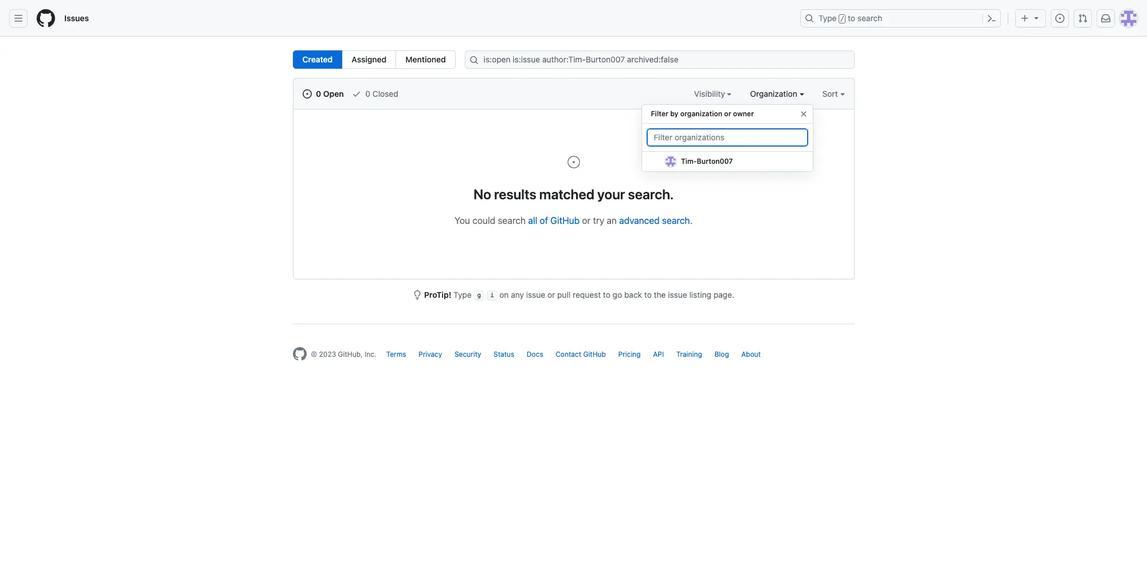 Task type: vqa. For each thing, say whether or not it's contained in the screenshot.
ProTip! Type g
yes



Task type: locate. For each thing, give the bounding box(es) containing it.
privacy
[[418, 350, 442, 359]]

plus image
[[1020, 14, 1030, 23]]

request
[[573, 290, 601, 300]]

could
[[472, 216, 495, 226]]

contact
[[556, 350, 581, 359]]

your
[[597, 186, 625, 202]]

to left the
[[644, 290, 652, 300]]

issues element
[[293, 50, 456, 69]]

0 open link
[[302, 88, 344, 100]]

to left go on the bottom right
[[603, 290, 610, 300]]

burton007
[[697, 157, 733, 166]]

0 horizontal spatial to
[[603, 290, 610, 300]]

1 vertical spatial issue opened image
[[567, 155, 580, 169]]

github
[[550, 216, 580, 226], [583, 350, 606, 359]]

2 horizontal spatial or
[[724, 109, 731, 118]]

0 right check icon
[[365, 89, 370, 99]]

0 vertical spatial type
[[819, 13, 837, 23]]

protip!
[[424, 290, 451, 300]]

on
[[499, 290, 509, 300]]

2 horizontal spatial search
[[857, 13, 882, 23]]

1 0 from the left
[[316, 89, 321, 99]]

search right /
[[857, 13, 882, 23]]

back
[[624, 290, 642, 300]]

all
[[528, 216, 537, 226]]

or inside filter by organization menu
[[724, 109, 731, 118]]

1 horizontal spatial github
[[583, 350, 606, 359]]

type left /
[[819, 13, 837, 23]]

1 horizontal spatial to
[[644, 290, 652, 300]]

terms link
[[386, 350, 406, 359]]

0 inside "link"
[[316, 89, 321, 99]]

homepage image
[[37, 9, 55, 28], [293, 348, 306, 361]]

0 vertical spatial issue opened image
[[1055, 14, 1064, 23]]

0 horizontal spatial search
[[498, 216, 526, 226]]

filter
[[651, 109, 668, 118]]

organization
[[750, 89, 799, 99]]

homepage image left the issues
[[37, 9, 55, 28]]

visibility button
[[694, 88, 732, 100]]

type left 'g'
[[453, 290, 472, 300]]

tim-
[[681, 157, 697, 166]]

0 for closed
[[365, 89, 370, 99]]

api link
[[653, 350, 664, 359]]

footer
[[283, 324, 864, 390]]

to
[[848, 13, 855, 23], [603, 290, 610, 300], [644, 290, 652, 300]]

© 2023 github, inc.
[[311, 350, 376, 359]]

1 vertical spatial homepage image
[[293, 348, 306, 361]]

0 vertical spatial or
[[724, 109, 731, 118]]

pricing link
[[618, 350, 641, 359]]

0 horizontal spatial or
[[547, 290, 555, 300]]

Issues search field
[[465, 50, 854, 69]]

0 horizontal spatial issue
[[526, 290, 545, 300]]

0 vertical spatial github
[[550, 216, 580, 226]]

issue right any
[[526, 290, 545, 300]]

privacy link
[[418, 350, 442, 359]]

to right /
[[848, 13, 855, 23]]

search down search.
[[662, 216, 690, 226]]

1 horizontal spatial 0
[[365, 89, 370, 99]]

or
[[724, 109, 731, 118], [582, 216, 591, 226], [547, 290, 555, 300]]

pull
[[557, 290, 571, 300]]

github inside footer
[[583, 350, 606, 359]]

issue opened image
[[1055, 14, 1064, 23], [567, 155, 580, 169]]

2 0 from the left
[[365, 89, 370, 99]]

0 horizontal spatial 0
[[316, 89, 321, 99]]

or left the owner
[[724, 109, 731, 118]]

issue opened image up no results matched your search.
[[567, 155, 580, 169]]

1 horizontal spatial type
[[819, 13, 837, 23]]

search.
[[628, 186, 674, 202]]

go
[[613, 290, 622, 300]]

security
[[454, 350, 481, 359]]

0 right issue opened icon
[[316, 89, 321, 99]]

the
[[654, 290, 666, 300]]

type
[[819, 13, 837, 23], [453, 290, 472, 300]]

github right contact on the bottom
[[583, 350, 606, 359]]

open
[[323, 89, 344, 99]]

i
[[490, 292, 494, 299]]

issue right the
[[668, 290, 687, 300]]

tim-burton007 link
[[642, 152, 813, 172]]

1 vertical spatial type
[[453, 290, 472, 300]]

/
[[840, 15, 844, 23]]

about
[[741, 350, 761, 359]]

or left try
[[582, 216, 591, 226]]

1 vertical spatial github
[[583, 350, 606, 359]]

notifications image
[[1101, 14, 1110, 23]]

0 vertical spatial homepage image
[[37, 9, 55, 28]]

issue
[[526, 290, 545, 300], [668, 290, 687, 300]]

advanced search link
[[619, 216, 690, 226]]

1 vertical spatial or
[[582, 216, 591, 226]]

organization
[[680, 109, 722, 118]]

Filter organizations text field
[[646, 128, 808, 147]]

0
[[316, 89, 321, 99], [365, 89, 370, 99]]

try
[[593, 216, 604, 226]]

issue opened image left git pull request 'icon'
[[1055, 14, 1064, 23]]

blog
[[714, 350, 729, 359]]

search
[[857, 13, 882, 23], [498, 216, 526, 226], [662, 216, 690, 226]]

1 horizontal spatial search
[[662, 216, 690, 226]]

1 horizontal spatial homepage image
[[293, 348, 306, 361]]

github right of
[[550, 216, 580, 226]]

assigned link
[[342, 50, 396, 69]]

organization button
[[750, 88, 804, 100]]

advanced
[[619, 216, 660, 226]]

blog link
[[714, 350, 729, 359]]

homepage image left ©
[[293, 348, 306, 361]]

docs link
[[527, 350, 543, 359]]

assigned
[[352, 54, 387, 64]]

Search all issues text field
[[465, 50, 854, 69]]

tim-burton007
[[681, 157, 733, 166]]

search left "all"
[[498, 216, 526, 226]]

light bulb image
[[413, 291, 422, 300]]

or left pull
[[547, 290, 555, 300]]

protip! type g
[[424, 290, 481, 300]]

1 horizontal spatial issue
[[668, 290, 687, 300]]

0 closed link
[[352, 88, 398, 100]]

©
[[311, 350, 317, 359]]

0 open
[[314, 89, 344, 99]]



Task type: describe. For each thing, give the bounding box(es) containing it.
2 vertical spatial or
[[547, 290, 555, 300]]

0 horizontal spatial github
[[550, 216, 580, 226]]

g
[[477, 292, 481, 299]]

you
[[455, 216, 470, 226]]

matched
[[539, 186, 594, 202]]

@tim burton007 image
[[665, 156, 676, 167]]

all of github link
[[528, 216, 580, 226]]

by
[[670, 109, 678, 118]]

github,
[[338, 350, 363, 359]]

search image
[[469, 56, 478, 65]]

triangle down image
[[1032, 13, 1041, 22]]

any
[[511, 290, 524, 300]]

about link
[[741, 350, 761, 359]]

i on any issue or pull request to go back to the issue listing page.
[[490, 290, 734, 300]]

command palette image
[[987, 14, 996, 23]]

1 horizontal spatial issue opened image
[[1055, 14, 1064, 23]]

training
[[676, 350, 702, 359]]

2 issue from the left
[[668, 290, 687, 300]]

contact github link
[[556, 350, 606, 359]]

status link
[[494, 350, 514, 359]]

status
[[494, 350, 514, 359]]

docs
[[527, 350, 543, 359]]

terms
[[386, 350, 406, 359]]

0 horizontal spatial type
[[453, 290, 472, 300]]

close menu image
[[799, 109, 808, 119]]

no results matched your search.
[[473, 186, 674, 202]]

contact github
[[556, 350, 606, 359]]

type / to search
[[819, 13, 882, 23]]

sort button
[[822, 88, 845, 100]]

git pull request image
[[1078, 14, 1087, 23]]

api
[[653, 350, 664, 359]]

inc.
[[365, 350, 376, 359]]

0 horizontal spatial homepage image
[[37, 9, 55, 28]]

training link
[[676, 350, 702, 359]]

filter by organization or owner
[[651, 109, 754, 118]]

pricing
[[618, 350, 641, 359]]

security link
[[454, 350, 481, 359]]

page.
[[714, 290, 734, 300]]

0 for open
[[316, 89, 321, 99]]

1 horizontal spatial or
[[582, 216, 591, 226]]

mentioned link
[[396, 50, 456, 69]]

an
[[607, 216, 617, 226]]

check image
[[352, 89, 361, 99]]

mentioned
[[405, 54, 446, 64]]

results
[[494, 186, 536, 202]]

visibility
[[694, 89, 727, 99]]

you could search all of github or try an advanced search .
[[455, 216, 692, 226]]

homepage image inside footer
[[293, 348, 306, 361]]

listing
[[689, 290, 711, 300]]

.
[[690, 216, 692, 226]]

0 closed
[[363, 89, 398, 99]]

sort
[[822, 89, 838, 99]]

2 horizontal spatial to
[[848, 13, 855, 23]]

no
[[473, 186, 491, 202]]

0 horizontal spatial issue opened image
[[567, 155, 580, 169]]

2023
[[319, 350, 336, 359]]

closed
[[373, 89, 398, 99]]

issues
[[64, 13, 89, 23]]

footer containing © 2023 github, inc.
[[283, 324, 864, 390]]

of
[[540, 216, 548, 226]]

owner
[[733, 109, 754, 118]]

issue opened image
[[302, 89, 312, 99]]

filter by organization menu
[[641, 100, 813, 181]]

1 issue from the left
[[526, 290, 545, 300]]



